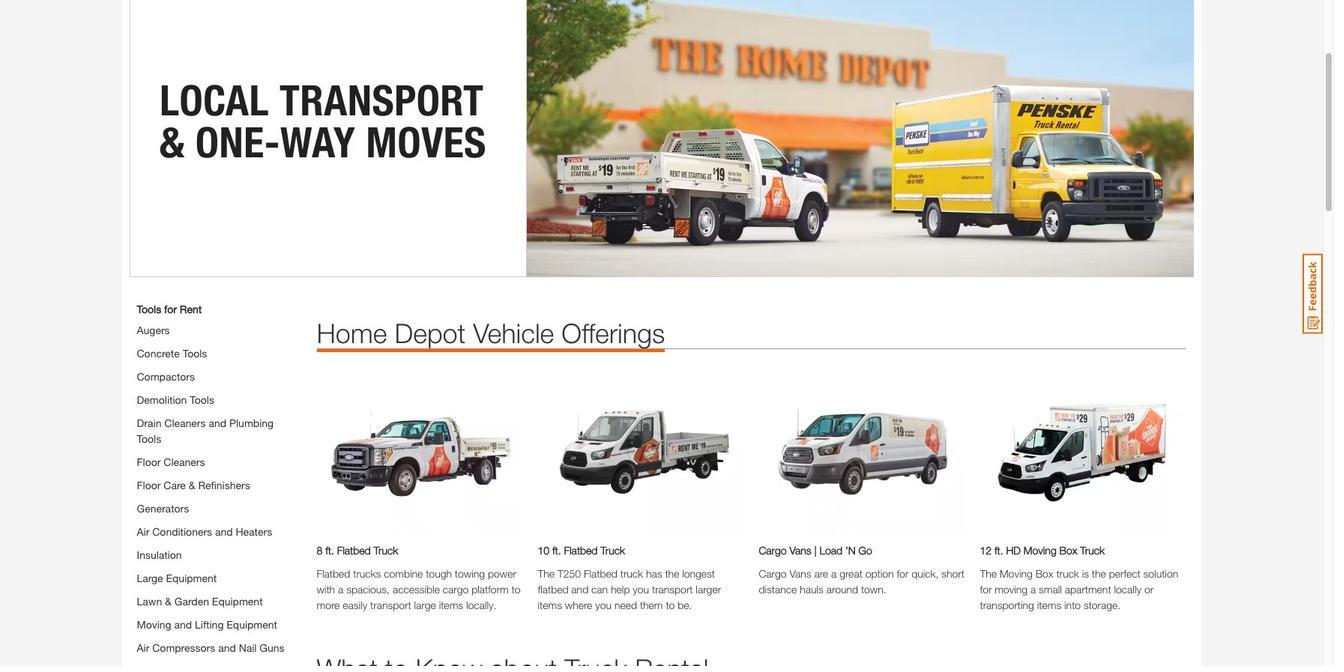 Task type: locate. For each thing, give the bounding box(es) containing it.
the inside the moving box truck is the perfect solution for moving a small apartment locally or transporting items into storage.
[[1092, 568, 1106, 580]]

1 vertical spatial for
[[897, 568, 909, 580]]

air for air conditioners and heaters
[[137, 526, 149, 538]]

vehicle
[[473, 317, 554, 349]]

drain
[[137, 417, 162, 430]]

to inside flatbed trucks combine tough towing power with a spacious, accessible cargo platform to more easily transport large items locally.
[[512, 583, 521, 596]]

cargo inside cargo vans are a great option for quick, short distance hauls around town.
[[759, 568, 787, 580]]

tools inside drain cleaners and plumbing tools
[[137, 433, 161, 445]]

truck
[[621, 568, 643, 580], [1057, 568, 1079, 580]]

tools for rent
[[137, 303, 202, 316]]

1 vertical spatial box
[[1036, 568, 1054, 580]]

1 horizontal spatial the
[[980, 568, 997, 580]]

a inside cargo vans are a great option for quick, short distance hauls around town.
[[831, 568, 837, 580]]

where
[[565, 599, 592, 612]]

0 horizontal spatial truck
[[621, 568, 643, 580]]

transport up be.
[[652, 583, 693, 596]]

the down 12
[[980, 568, 997, 580]]

for inside the moving box truck is the perfect solution for moving a small apartment locally or transporting items into storage.
[[980, 583, 992, 596]]

moving
[[1024, 544, 1057, 557], [1000, 568, 1033, 580], [137, 618, 171, 631]]

1 horizontal spatial truck
[[601, 544, 625, 557]]

flatbed for 10
[[564, 544, 598, 557]]

2 horizontal spatial truck
[[1080, 544, 1105, 557]]

tools down the drain
[[137, 433, 161, 445]]

1 truck from the left
[[374, 544, 398, 557]]

insulation
[[137, 549, 182, 561]]

distance
[[759, 583, 797, 596]]

a right with
[[338, 583, 344, 596]]

1 truck from the left
[[621, 568, 643, 580]]

and up compressors
[[174, 618, 192, 631]]

truck up combine
[[374, 544, 398, 557]]

compactors
[[137, 370, 195, 383]]

1 floor from the top
[[137, 456, 161, 469]]

0 vertical spatial transport
[[652, 583, 693, 596]]

option
[[866, 568, 894, 580]]

1 ft. from the left
[[325, 544, 334, 557]]

cleaners up floor care & refinishers link
[[164, 456, 205, 469]]

flatbed
[[337, 544, 371, 557], [564, 544, 598, 557], [317, 568, 350, 580], [584, 568, 618, 580]]

easily
[[343, 599, 367, 612]]

equipment for lifting
[[227, 618, 277, 631]]

transport down spacious,
[[370, 599, 411, 612]]

0 vertical spatial cargo
[[759, 544, 787, 557]]

1 cargo from the top
[[759, 544, 787, 557]]

and
[[209, 417, 226, 430], [215, 526, 233, 538], [571, 583, 589, 596], [174, 618, 192, 631], [218, 642, 236, 654]]

1 vertical spatial you
[[595, 599, 612, 612]]

1 horizontal spatial for
[[897, 568, 909, 580]]

a right are
[[831, 568, 837, 580]]

moving up moving
[[1000, 568, 1033, 580]]

0 horizontal spatial truck
[[374, 544, 398, 557]]

0 vertical spatial equipment
[[166, 572, 217, 585]]

air left compressors
[[137, 642, 149, 654]]

solution
[[1144, 568, 1179, 580]]

and left nail
[[218, 642, 236, 654]]

3 items from the left
[[1037, 599, 1062, 612]]

1 air from the top
[[137, 526, 149, 538]]

truck up help
[[621, 568, 643, 580]]

tools
[[137, 303, 161, 316], [183, 347, 207, 360], [190, 394, 214, 406], [137, 433, 161, 445]]

air compressors and nail guns
[[137, 642, 285, 654]]

guns
[[260, 642, 285, 654]]

compactors link
[[137, 370, 195, 383]]

& right the care at the left
[[189, 479, 195, 492]]

1 horizontal spatial box
[[1060, 544, 1078, 557]]

storage.
[[1084, 599, 1121, 612]]

the right has
[[665, 568, 679, 580]]

2 horizontal spatial ft.
[[995, 544, 1003, 557]]

tools up augers
[[137, 303, 161, 316]]

1 horizontal spatial truck
[[1057, 568, 1079, 580]]

2 vans from the top
[[790, 568, 812, 580]]

2 vertical spatial equipment
[[227, 618, 277, 631]]

and for drain cleaners and plumbing tools
[[209, 417, 226, 430]]

box up the moving box truck is the perfect solution for moving a small apartment locally or transporting items into storage.
[[1060, 544, 1078, 557]]

2 horizontal spatial items
[[1037, 599, 1062, 612]]

0 vertical spatial you
[[633, 583, 649, 596]]

0 horizontal spatial a
[[338, 583, 344, 596]]

0 horizontal spatial for
[[164, 303, 177, 316]]

the inside the t250 flatbed truck has the longest flatbed and can help you transport larger items where you need them to be.
[[538, 568, 555, 580]]

floor down the drain
[[137, 456, 161, 469]]

10
[[538, 544, 550, 557]]

transport
[[652, 583, 693, 596], [370, 599, 411, 612]]

flatbed inside flatbed trucks combine tough towing power with a spacious, accessible cargo platform to more easily transport large items locally.
[[317, 568, 350, 580]]

truck up the is
[[1080, 544, 1105, 557]]

2 ft. from the left
[[552, 544, 561, 557]]

feedback link image
[[1303, 253, 1323, 334]]

and for air conditioners and heaters
[[215, 526, 233, 538]]

0 horizontal spatial &
[[165, 595, 172, 608]]

1 vertical spatial vans
[[790, 568, 812, 580]]

load
[[820, 544, 843, 557]]

vans left |
[[790, 544, 812, 557]]

air compressors and nail guns link
[[137, 642, 285, 654]]

1 vertical spatial cargo
[[759, 568, 787, 580]]

box
[[1060, 544, 1078, 557], [1036, 568, 1054, 580]]

2 vertical spatial moving
[[137, 618, 171, 631]]

1 horizontal spatial the
[[1092, 568, 1106, 580]]

12
[[980, 544, 992, 557]]

vans inside cargo vans are a great option for quick, short distance hauls around town.
[[790, 568, 812, 580]]

with
[[317, 583, 335, 596]]

ft.
[[325, 544, 334, 557], [552, 544, 561, 557], [995, 544, 1003, 557]]

demolition tools
[[137, 394, 214, 406]]

cargo
[[443, 583, 469, 596]]

air
[[137, 526, 149, 538], [137, 642, 149, 654]]

ft. for 10
[[552, 544, 561, 557]]

ft. right 10
[[552, 544, 561, 557]]

and left heaters
[[215, 526, 233, 538]]

combine
[[384, 568, 423, 580]]

2 items from the left
[[538, 599, 562, 612]]

the for perfect
[[1092, 568, 1106, 580]]

for inside cargo vans are a great option for quick, short distance hauls around town.
[[897, 568, 909, 580]]

1 vans from the top
[[790, 544, 812, 557]]

3 ft. from the left
[[995, 544, 1003, 557]]

flatbed for 8
[[337, 544, 371, 557]]

the for the t250 flatbed truck has the longest flatbed and can help you transport larger items where you need them to be.
[[538, 568, 555, 580]]

for left moving
[[980, 583, 992, 596]]

cleaners
[[164, 417, 206, 430], [164, 456, 205, 469]]

0 vertical spatial floor
[[137, 456, 161, 469]]

2 cargo from the top
[[759, 568, 787, 580]]

2 truck from the left
[[1057, 568, 1079, 580]]

the up the 'flatbed'
[[538, 568, 555, 580]]

local transport & one-way moves image
[[129, 0, 1194, 277]]

truck up help
[[601, 544, 625, 557]]

0 vertical spatial to
[[512, 583, 521, 596]]

towing
[[455, 568, 485, 580]]

transport inside flatbed trucks combine tough towing power with a spacious, accessible cargo platform to more easily transport large items locally.
[[370, 599, 411, 612]]

equipment
[[166, 572, 217, 585], [212, 595, 263, 608], [227, 618, 277, 631]]

you up them
[[633, 583, 649, 596]]

vans up hauls
[[790, 568, 812, 580]]

1 vertical spatial transport
[[370, 599, 411, 612]]

 image for 10 ft. flatbed truck
[[538, 372, 744, 535]]

for left the quick,
[[897, 568, 909, 580]]

1 the from the left
[[538, 568, 555, 580]]

power
[[488, 568, 516, 580]]

for left the "rent"
[[164, 303, 177, 316]]

truck inside the t250 flatbed truck has the longest flatbed and can help you transport larger items where you need them to be.
[[621, 568, 643, 580]]

larger
[[696, 583, 721, 596]]

and inside the t250 flatbed truck has the longest flatbed and can help you transport larger items where you need them to be.
[[571, 583, 589, 596]]

the
[[538, 568, 555, 580], [980, 568, 997, 580]]

flatbed up the trucks
[[337, 544, 371, 557]]

and left plumbing
[[209, 417, 226, 430]]

0 vertical spatial &
[[189, 479, 195, 492]]

items down the 'flatbed'
[[538, 599, 562, 612]]

2  image from the left
[[538, 372, 744, 535]]

0 horizontal spatial items
[[439, 599, 463, 612]]

0 vertical spatial for
[[164, 303, 177, 316]]

floor
[[137, 456, 161, 469], [137, 479, 161, 492]]

go
[[859, 544, 872, 557]]

moving inside the moving box truck is the perfect solution for moving a small apartment locally or transporting items into storage.
[[1000, 568, 1033, 580]]

box inside the moving box truck is the perfect solution for moving a small apartment locally or transporting items into storage.
[[1036, 568, 1054, 580]]

large
[[137, 572, 163, 585]]

2 horizontal spatial for
[[980, 583, 992, 596]]

0 horizontal spatial ft.
[[325, 544, 334, 557]]

1  image from the left
[[317, 372, 523, 535]]

3  image from the left
[[759, 372, 965, 535]]

air conditioners and heaters
[[137, 526, 272, 538]]

2 the from the left
[[980, 568, 997, 580]]

compressors
[[152, 642, 215, 654]]

items down cargo
[[439, 599, 463, 612]]

2 floor from the top
[[137, 479, 161, 492]]

flatbed up 'can'
[[584, 568, 618, 580]]

1 vertical spatial floor
[[137, 479, 161, 492]]

0 horizontal spatial box
[[1036, 568, 1054, 580]]

the inside the t250 flatbed truck has the longest flatbed and can help you transport larger items where you need them to be.
[[665, 568, 679, 580]]

flatbed up t250
[[564, 544, 598, 557]]

nail
[[239, 642, 257, 654]]

vans for are
[[790, 568, 812, 580]]

cleaners down "demolition tools"
[[164, 417, 206, 430]]

moving down "lawn" at the bottom left
[[137, 618, 171, 631]]

to down power
[[512, 583, 521, 596]]

to
[[512, 583, 521, 596], [666, 599, 675, 612]]

ft. for 8
[[325, 544, 334, 557]]

0 vertical spatial air
[[137, 526, 149, 538]]

moving
[[995, 583, 1028, 596]]

vans for |
[[790, 544, 812, 557]]

flatbed for the
[[584, 568, 618, 580]]

&
[[189, 479, 195, 492], [165, 595, 172, 608]]

items down the small
[[1037, 599, 1062, 612]]

and up where
[[571, 583, 589, 596]]

truck
[[374, 544, 398, 557], [601, 544, 625, 557], [1080, 544, 1105, 557]]

concrete tools
[[137, 347, 207, 360]]

2 air from the top
[[137, 642, 149, 654]]

0 horizontal spatial you
[[595, 599, 612, 612]]

0 vertical spatial vans
[[790, 544, 812, 557]]

rent
[[180, 303, 202, 316]]

0 vertical spatial moving
[[1024, 544, 1057, 557]]

tough
[[426, 568, 452, 580]]

help
[[611, 583, 630, 596]]

4  image from the left
[[980, 372, 1186, 535]]

1 horizontal spatial transport
[[652, 583, 693, 596]]

1 horizontal spatial items
[[538, 599, 562, 612]]

the inside the moving box truck is the perfect solution for moving a small apartment locally or transporting items into storage.
[[980, 568, 997, 580]]

items
[[439, 599, 463, 612], [538, 599, 562, 612], [1037, 599, 1062, 612]]

1 vertical spatial cleaners
[[164, 456, 205, 469]]

cleaners for drain
[[164, 417, 206, 430]]

flatbed inside the t250 flatbed truck has the longest flatbed and can help you transport larger items where you need them to be.
[[584, 568, 618, 580]]

conditioners
[[152, 526, 212, 538]]

truck for you
[[621, 568, 643, 580]]

equipment up nail
[[227, 618, 277, 631]]

plumbing
[[229, 417, 274, 430]]

equipment up the lifting
[[212, 595, 263, 608]]

floor left the care at the left
[[137, 479, 161, 492]]

 image
[[317, 372, 523, 535], [538, 372, 744, 535], [759, 372, 965, 535], [980, 372, 1186, 535]]

truck inside the moving box truck is the perfect solution for moving a small apartment locally or transporting items into storage.
[[1057, 568, 1079, 580]]

0 vertical spatial cleaners
[[164, 417, 206, 430]]

2 vertical spatial for
[[980, 583, 992, 596]]

flatbed up with
[[317, 568, 350, 580]]

moving right hd
[[1024, 544, 1057, 557]]

equipment up 'garden'
[[166, 572, 217, 585]]

the right the is
[[1092, 568, 1106, 580]]

air up 'insulation'
[[137, 526, 149, 538]]

1 the from the left
[[665, 568, 679, 580]]

flatbed
[[538, 583, 569, 596]]

cleaners inside drain cleaners and plumbing tools
[[164, 417, 206, 430]]

2 the from the left
[[1092, 568, 1106, 580]]

0 horizontal spatial transport
[[370, 599, 411, 612]]

1 vertical spatial to
[[666, 599, 675, 612]]

a inside flatbed trucks combine tough towing power with a spacious, accessible cargo platform to more easily transport large items locally.
[[338, 583, 344, 596]]

1 vertical spatial moving
[[1000, 568, 1033, 580]]

1 horizontal spatial to
[[666, 599, 675, 612]]

to inside the t250 flatbed truck has the longest flatbed and can help you transport larger items where you need them to be.
[[666, 599, 675, 612]]

floor cleaners
[[137, 456, 205, 469]]

2 truck from the left
[[601, 544, 625, 557]]

garden
[[175, 595, 209, 608]]

truck for small
[[1057, 568, 1079, 580]]

1 items from the left
[[439, 599, 463, 612]]

care
[[164, 479, 186, 492]]

box up the small
[[1036, 568, 1054, 580]]

10 ft. flatbed truck link
[[538, 543, 744, 559]]

a
[[831, 568, 837, 580], [338, 583, 344, 596], [1031, 583, 1036, 596]]

demolition tools link
[[137, 394, 214, 406]]

& right "lawn" at the bottom left
[[165, 595, 172, 608]]

2 horizontal spatial a
[[1031, 583, 1036, 596]]

ft. right 12
[[995, 544, 1003, 557]]

accessible
[[393, 583, 440, 596]]

to left be.
[[666, 599, 675, 612]]

you down 'can'
[[595, 599, 612, 612]]

1 horizontal spatial a
[[831, 568, 837, 580]]

 image for cargo vans | load 'n go
[[759, 372, 965, 535]]

truck left the is
[[1057, 568, 1079, 580]]

1 vertical spatial equipment
[[212, 595, 263, 608]]

floor cleaners link
[[137, 456, 205, 469]]

you
[[633, 583, 649, 596], [595, 599, 612, 612]]

1 vertical spatial air
[[137, 642, 149, 654]]

has
[[646, 568, 662, 580]]

0 horizontal spatial the
[[665, 568, 679, 580]]

and inside drain cleaners and plumbing tools
[[209, 417, 226, 430]]

the t250 flatbed truck has the longest flatbed and can help you transport larger items where you need them to be.
[[538, 568, 721, 612]]

ft. right 8
[[325, 544, 334, 557]]

0 horizontal spatial to
[[512, 583, 521, 596]]

a left the small
[[1031, 583, 1036, 596]]

1 horizontal spatial ft.
[[552, 544, 561, 557]]

1 horizontal spatial &
[[189, 479, 195, 492]]

is
[[1082, 568, 1089, 580]]

0 horizontal spatial the
[[538, 568, 555, 580]]

home depot vehicle offerings
[[317, 317, 665, 349]]



Task type: vqa. For each thing, say whether or not it's contained in the screenshot.
the storage.
yes



Task type: describe. For each thing, give the bounding box(es) containing it.
large equipment link
[[137, 572, 217, 585]]

'n
[[846, 544, 856, 557]]

home
[[317, 317, 387, 349]]

need
[[615, 599, 637, 612]]

short
[[942, 568, 965, 580]]

offerings
[[562, 317, 665, 349]]

large equipment
[[137, 572, 217, 585]]

locally.
[[466, 599, 497, 612]]

transport inside the t250 flatbed truck has the longest flatbed and can help you transport larger items where you need them to be.
[[652, 583, 693, 596]]

concrete
[[137, 347, 180, 360]]

moving and lifting equipment link
[[137, 618, 277, 631]]

moving and lifting equipment
[[137, 618, 277, 631]]

lawn
[[137, 595, 162, 608]]

augers
[[137, 324, 170, 337]]

quick,
[[912, 568, 939, 580]]

cargo for cargo vans | load 'n go
[[759, 544, 787, 557]]

t250
[[558, 568, 581, 580]]

spacious,
[[346, 583, 390, 596]]

1 horizontal spatial you
[[633, 583, 649, 596]]

hauls
[[800, 583, 824, 596]]

0 vertical spatial box
[[1060, 544, 1078, 557]]

cargo vans are a great option for quick, short distance hauls around town.
[[759, 568, 965, 596]]

longest
[[682, 568, 715, 580]]

 image for 8 ft. flatbed truck
[[317, 372, 523, 535]]

floor for floor cleaners
[[137, 456, 161, 469]]

more
[[317, 599, 340, 612]]

great
[[840, 568, 863, 580]]

lifting
[[195, 618, 224, 631]]

hd
[[1006, 544, 1021, 557]]

truck for 8 ft. flatbed truck
[[374, 544, 398, 557]]

tools up drain cleaners and plumbing tools link
[[190, 394, 214, 406]]

demolition
[[137, 394, 187, 406]]

can
[[592, 583, 608, 596]]

around
[[827, 583, 858, 596]]

drain cleaners and plumbing tools link
[[137, 417, 274, 445]]

concrete tools link
[[137, 347, 207, 360]]

refinishers
[[198, 479, 250, 492]]

12 ft. hd moving box truck
[[980, 544, 1105, 557]]

8
[[317, 544, 323, 557]]

10 ft. flatbed truck
[[538, 544, 625, 557]]

and for air compressors and nail guns
[[218, 642, 236, 654]]

cargo vans | load 'n go link
[[759, 543, 965, 559]]

platform
[[472, 583, 509, 596]]

items inside the t250 flatbed truck has the longest flatbed and can help you transport larger items where you need them to be.
[[538, 599, 562, 612]]

a inside the moving box truck is the perfect solution for moving a small apartment locally or transporting items into storage.
[[1031, 583, 1036, 596]]

perfect
[[1109, 568, 1141, 580]]

equipment for garden
[[212, 595, 263, 608]]

heaters
[[236, 526, 272, 538]]

8 ft. flatbed truck
[[317, 544, 398, 557]]

small
[[1039, 583, 1062, 596]]

the for the moving box truck is the perfect solution for moving a small apartment locally or transporting items into storage.
[[980, 568, 997, 580]]

generators
[[137, 502, 189, 515]]

flatbed trucks combine tough towing power with a spacious, accessible cargo platform to more easily transport large items locally.
[[317, 568, 521, 612]]

ft. for 12
[[995, 544, 1003, 557]]

floor for floor care & refinishers
[[137, 479, 161, 492]]

generators link
[[137, 502, 189, 515]]

1 vertical spatial &
[[165, 595, 172, 608]]

tools right concrete
[[183, 347, 207, 360]]

town.
[[861, 583, 887, 596]]

items inside the moving box truck is the perfect solution for moving a small apartment locally or transporting items into storage.
[[1037, 599, 1062, 612]]

be.
[[678, 599, 692, 612]]

air for air compressors and nail guns
[[137, 642, 149, 654]]

items inside flatbed trucks combine tough towing power with a spacious, accessible cargo platform to more easily transport large items locally.
[[439, 599, 463, 612]]

large
[[414, 599, 436, 612]]

lawn & garden equipment
[[137, 595, 263, 608]]

air conditioners and heaters link
[[137, 526, 272, 538]]

trucks
[[353, 568, 381, 580]]

drain cleaners and plumbing tools
[[137, 417, 274, 445]]

cleaners for floor
[[164, 456, 205, 469]]

12 ft. hd moving box truck link
[[980, 543, 1186, 559]]

|
[[814, 544, 817, 557]]

transporting
[[980, 599, 1034, 612]]

locally
[[1114, 583, 1142, 596]]

truck for 10 ft. flatbed truck
[[601, 544, 625, 557]]

insulation link
[[137, 549, 182, 561]]

the moving box truck is the perfect solution for moving a small apartment locally or transporting items into storage.
[[980, 568, 1179, 612]]

3 truck from the left
[[1080, 544, 1105, 557]]

cargo for cargo vans are a great option for quick, short distance hauls around town.
[[759, 568, 787, 580]]

lawn & garden equipment link
[[137, 595, 263, 608]]

floor care & refinishers
[[137, 479, 250, 492]]

depot
[[395, 317, 466, 349]]

into
[[1065, 599, 1081, 612]]

 image for 12 ft. hd moving box truck
[[980, 372, 1186, 535]]

cargo vans | load 'n go
[[759, 544, 872, 557]]

8 ft. flatbed truck link
[[317, 543, 523, 559]]

the for longest
[[665, 568, 679, 580]]



